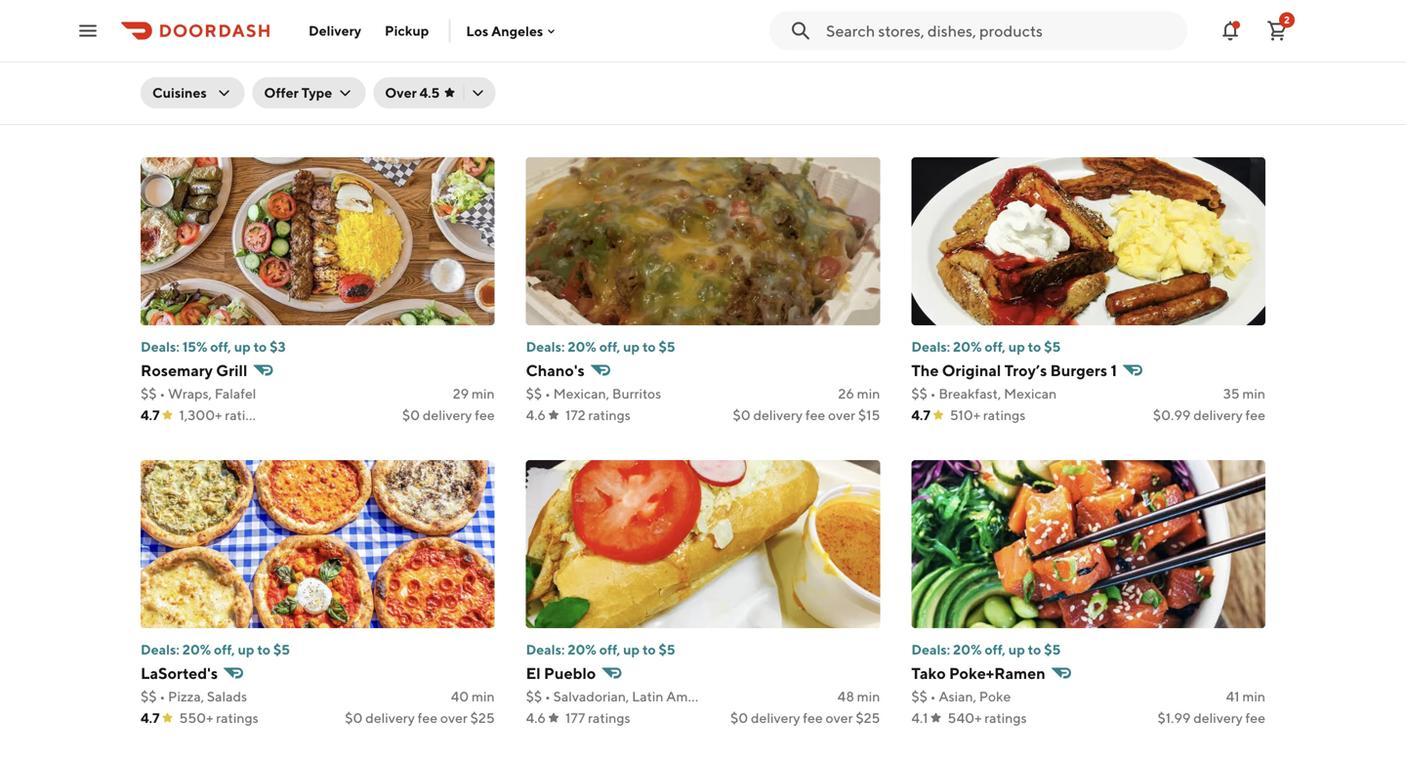 Task type: vqa. For each thing, say whether or not it's contained in the screenshot.
Tako Poke+Ramen 20%
yes



Task type: locate. For each thing, give the bounding box(es) containing it.
20% up silverlake ramen
[[568, 36, 597, 52]]

$25 down 48 min
[[856, 710, 881, 726]]

$3
[[1057, 36, 1073, 52], [270, 339, 286, 355]]

min for lasorted's
[[472, 688, 495, 704]]

min right 41
[[1243, 688, 1266, 704]]

off, up the "the original troy's burgers 1" at the top of the page
[[985, 339, 1006, 355]]

550+ ratings
[[179, 710, 259, 726]]

ratings
[[226, 104, 268, 120], [225, 407, 267, 423], [589, 407, 631, 423], [984, 407, 1026, 423], [216, 710, 259, 726], [588, 710, 631, 726], [985, 710, 1027, 726]]

min right 29
[[472, 385, 495, 402]]

up up ramen
[[623, 36, 640, 52]]

off, for el pueblo
[[600, 641, 621, 658]]

1 $0 delivery fee from the top
[[402, 104, 495, 120]]

salvadorian,
[[554, 688, 630, 704]]

angeles
[[492, 23, 544, 39]]

• down el pueblo
[[545, 688, 551, 704]]

to up lake
[[257, 36, 271, 52]]

4.6 left 177
[[526, 710, 546, 726]]

min
[[472, 83, 495, 99], [472, 385, 495, 402], [858, 385, 881, 402], [1243, 385, 1266, 402], [472, 688, 495, 704], [858, 688, 881, 704], [1243, 688, 1266, 704]]

48
[[838, 688, 855, 704]]

1 vertical spatial 4.6
[[526, 710, 546, 726]]

0 horizontal spatial el
[[526, 664, 541, 682]]

to up latin
[[643, 641, 656, 658]]

20% up tako poke+ramen
[[954, 641, 982, 658]]

deals: up chano's
[[526, 339, 565, 355]]

to up ramen
[[643, 36, 656, 52]]

$$
[[141, 83, 157, 99], [141, 385, 157, 402], [526, 385, 542, 402], [912, 385, 928, 402], [141, 688, 157, 704], [526, 688, 542, 704], [912, 688, 928, 704]]

• down chano's
[[545, 385, 551, 402]]

20% up pueblo
[[568, 641, 597, 658]]

1
[[1111, 361, 1118, 380]]

$5 for chano's
[[659, 339, 676, 355]]

off, right 15%
[[210, 339, 231, 355]]

deals: 20% off, up to $5 up original
[[912, 339, 1061, 355]]

2 $25 from the left
[[856, 710, 881, 726]]

poke+ramen
[[950, 664, 1046, 682]]

29 min
[[453, 385, 495, 402]]

delivery
[[309, 22, 362, 39]]

deals: up silverlake
[[526, 36, 565, 52]]

up up burritos
[[623, 339, 640, 355]]

off,
[[214, 36, 235, 52], [600, 36, 621, 52], [210, 339, 231, 355], [600, 339, 621, 355], [985, 339, 1006, 355], [214, 641, 235, 658], [600, 641, 621, 658], [985, 641, 1006, 658]]

$25 down 40 min at the bottom left of page
[[471, 710, 495, 726]]

over 4.5 button
[[373, 77, 496, 108]]

deals: up new
[[141, 36, 180, 52]]

deals: 20% off, up to $5
[[141, 36, 290, 52], [526, 36, 676, 52], [526, 339, 676, 355], [912, 339, 1061, 355], [141, 641, 290, 658], [526, 641, 676, 658], [912, 641, 1061, 658]]

Store search: begin typing to search for stores available on DoorDash text field
[[827, 20, 1176, 42]]

$0 delivery fee over $25 for lasorted's
[[345, 710, 495, 726]]

$$ down the
[[912, 385, 928, 402]]

to up burritos
[[643, 339, 656, 355]]

to
[[257, 36, 271, 52], [643, 36, 656, 52], [254, 339, 267, 355], [643, 339, 656, 355], [1029, 339, 1042, 355], [257, 641, 271, 658], [643, 641, 656, 658], [1029, 641, 1042, 658]]

over for chano's
[[829, 407, 856, 423]]

poke
[[980, 688, 1012, 704]]

to up poke+ramen
[[1029, 641, 1042, 658]]

20% up lasorted's
[[182, 641, 211, 658]]

fee for tako poke+ramen
[[1246, 710, 1266, 726]]

ratings down offer
[[226, 104, 268, 120]]

deals: for chano's
[[526, 339, 565, 355]]

4.7 left 510+
[[912, 407, 931, 423]]

up for silverlake ramen
[[623, 36, 640, 52]]

delivery for el pueblo
[[751, 710, 801, 726]]

deals: up 'cemitas'
[[912, 36, 951, 52]]

$0 for chano's
[[733, 407, 751, 423]]

$25
[[471, 710, 495, 726], [856, 710, 881, 726]]

off, up $$ • salvadorian, latin american
[[600, 641, 621, 658]]

$0.99
[[1154, 407, 1191, 423]]

41
[[1227, 688, 1240, 704]]

ratings down poke
[[985, 710, 1027, 726]]

$5
[[273, 36, 290, 52], [659, 36, 676, 52], [659, 339, 676, 355], [1045, 339, 1061, 355], [273, 641, 290, 658], [659, 641, 676, 658], [1045, 641, 1061, 658]]

• down new
[[160, 83, 165, 99]]

$$ • pizza, salads
[[141, 688, 247, 704]]

1 horizontal spatial $25
[[856, 710, 881, 726]]

up up poke+ramen
[[1009, 641, 1026, 658]]

$3 right save
[[1057, 36, 1073, 52]]

up up salads
[[238, 641, 255, 658]]

up up the "the original troy's burgers 1" at the top of the page
[[1009, 339, 1026, 355]]

min right 35
[[1243, 385, 1266, 402]]

1 horizontal spatial $3
[[1057, 36, 1073, 52]]

to up falafel
[[254, 339, 267, 355]]

deals: 20% off, up to $5 up "$$ • mexican, burritos" on the left bottom
[[526, 339, 676, 355]]

deals: 20% off, up to $5 for el pueblo
[[526, 641, 676, 658]]

off, for lasorted's
[[214, 641, 235, 658]]

over down 26
[[829, 407, 856, 423]]

23 min
[[454, 83, 495, 99]]

15%
[[182, 339, 208, 355]]

up for new golden lake eatery, inc
[[238, 36, 255, 52]]

0 vertical spatial 4.6
[[526, 407, 546, 423]]

510+ ratings
[[951, 407, 1026, 423]]

20% up golden at the left top of page
[[182, 36, 211, 52]]

deals: 20% off, up to $5 for tako poke+ramen
[[912, 641, 1061, 658]]

delivery
[[423, 104, 472, 120], [423, 407, 472, 423], [754, 407, 803, 423], [1194, 407, 1244, 423], [366, 710, 415, 726], [751, 710, 801, 726], [1194, 710, 1244, 726]]

$$ left pizza,
[[141, 688, 157, 704]]

1 horizontal spatial el
[[1045, 58, 1060, 77]]

ratings down "$$ • mexican, burritos" on the left bottom
[[589, 407, 631, 423]]

min for rosemary grill
[[472, 385, 495, 402]]

los angeles button
[[466, 23, 559, 39]]

over down the 48
[[826, 710, 853, 726]]

$$ down el pueblo
[[526, 688, 542, 704]]

$$ for the original troy's burgers 1
[[912, 385, 928, 402]]

up up 'grill'
[[234, 339, 251, 355]]

off, up "$$ • mexican, burritos" on the left bottom
[[600, 339, 621, 355]]

los angeles
[[466, 23, 544, 39]]

• down the
[[931, 385, 937, 402]]

up for el pueblo
[[623, 641, 640, 658]]

over
[[829, 407, 856, 423], [441, 710, 468, 726], [826, 710, 853, 726]]

deals: 20% off, up to $5 up tako poke+ramen
[[912, 641, 1061, 658]]

0 horizontal spatial $0 delivery fee over $25
[[345, 710, 495, 726]]

silverlake ramen
[[526, 58, 652, 77]]

up up $$ • salvadorian, latin american
[[623, 641, 640, 658]]

notification bell image
[[1219, 19, 1243, 43]]

0 horizontal spatial $3
[[270, 339, 286, 355]]

20% up original
[[954, 339, 982, 355]]

deals: 20% off, up to $5 up lasorted's
[[141, 641, 290, 658]]

1 horizontal spatial $0 delivery fee over $25
[[731, 710, 881, 726]]

• for tako poke+ramen
[[931, 688, 937, 704]]

delivery for new golden lake eatery, inc
[[423, 104, 472, 120]]

off, for silverlake ramen
[[600, 36, 621, 52]]

• for rosemary grill
[[160, 385, 165, 402]]

1 vertical spatial $0 delivery fee
[[402, 407, 495, 423]]

min right 23
[[472, 83, 495, 99]]

original
[[943, 361, 1002, 380]]

1,300+
[[179, 407, 222, 423]]

• for the original troy's burgers 1
[[931, 385, 937, 402]]

grill
[[216, 361, 248, 380]]

$5 for tako poke+ramen
[[1045, 641, 1061, 658]]

177 ratings
[[566, 710, 631, 726]]

0 horizontal spatial $25
[[471, 710, 495, 726]]

$0 for rosemary grill
[[402, 407, 420, 423]]

1 vertical spatial $3
[[270, 339, 286, 355]]

23
[[454, 83, 469, 99]]

pickup
[[385, 22, 429, 39]]

rosemary
[[141, 361, 213, 380]]

• left pizza,
[[160, 688, 165, 704]]

• down rosemary
[[160, 385, 165, 402]]

$3 right 15%
[[270, 339, 286, 355]]

deals: 20% off, up to $5 up silverlake ramen
[[526, 36, 676, 52]]

ratings down $$ • salvadorian, latin american
[[588, 710, 631, 726]]

min right 40
[[472, 688, 495, 704]]

4.7
[[141, 407, 160, 423], [912, 407, 931, 423], [141, 710, 160, 726]]

2 $0 delivery fee from the top
[[402, 407, 495, 423]]

delivery button
[[297, 15, 373, 46]]

lake
[[235, 58, 270, 77]]

$5 for lasorted's
[[273, 641, 290, 658]]

$5 for silverlake ramen
[[659, 36, 676, 52]]

min for the original troy's burgers 1
[[1243, 385, 1266, 402]]

ratings down falafel
[[225, 407, 267, 423]]

up for rosemary grill
[[234, 339, 251, 355]]

min up $15
[[858, 385, 881, 402]]

4.7 left 550+
[[141, 710, 160, 726]]

off, up poke+ramen
[[985, 641, 1006, 658]]

pueblo
[[544, 664, 596, 682]]

$0 delivery fee over $25
[[345, 710, 495, 726], [731, 710, 881, 726]]

$$ for chano's
[[526, 385, 542, 402]]

1 $25 from the left
[[471, 710, 495, 726]]

2 4.6 from the top
[[526, 710, 546, 726]]

ratings down $$ • breakfast, mexican
[[984, 407, 1026, 423]]

ratings down salads
[[216, 710, 259, 726]]

1 4.6 from the top
[[526, 407, 546, 423]]

min for tako poke+ramen
[[1243, 688, 1266, 704]]

2 $0 delivery fee over $25 from the left
[[731, 710, 881, 726]]

550+
[[179, 710, 213, 726]]

$25 for el pueblo
[[856, 710, 881, 726]]

deals: 15% off, up to $3
[[141, 339, 286, 355]]

20% up chano's
[[568, 339, 597, 355]]

510+
[[951, 407, 981, 423]]

$25 for lasorted's
[[471, 710, 495, 726]]

deals: up rosemary
[[141, 339, 180, 355]]

up
[[238, 36, 255, 52], [623, 36, 640, 52], [234, 339, 251, 355], [623, 339, 640, 355], [1009, 339, 1026, 355], [238, 641, 255, 658], [623, 641, 640, 658], [1009, 641, 1026, 658]]

off, up golden at the left top of page
[[214, 36, 235, 52]]

$0 delivery fee for rosemary grill
[[402, 407, 495, 423]]

sapito
[[1063, 58, 1110, 77]]

off, for the original troy's burgers 1
[[985, 339, 1006, 355]]

deals: 20% off, up to $5 up golden at the left top of page
[[141, 36, 290, 52]]

$15
[[859, 407, 881, 423]]

• down tako
[[931, 688, 937, 704]]

$0 delivery fee down 29
[[402, 407, 495, 423]]

deals: up the
[[912, 339, 951, 355]]

4.7 left 1,300+
[[141, 407, 160, 423]]

35
[[1224, 385, 1240, 402]]

1,300+ ratings
[[179, 407, 267, 423]]

poblanas
[[976, 58, 1042, 77]]

over
[[385, 85, 417, 101]]

$$ up 4.1 at the right bottom of the page
[[912, 688, 928, 704]]

1 $0 delivery fee over $25 from the left
[[345, 710, 495, 726]]

4.6 left 172
[[526, 407, 546, 423]]

deals: for the original troy's burgers 1
[[912, 339, 951, 355]]

off, up salads
[[214, 641, 235, 658]]

el left pueblo
[[526, 664, 541, 682]]

$$ down rosemary
[[141, 385, 157, 402]]

48 min
[[838, 688, 881, 704]]

off, up ramen
[[600, 36, 621, 52]]

540+
[[948, 710, 982, 726]]

fee for chano's
[[806, 407, 826, 423]]

fee for new golden lake eatery, inc
[[475, 104, 495, 120]]

0 vertical spatial el
[[1045, 58, 1060, 77]]

$$ up the 4.4 at the left of page
[[141, 83, 157, 99]]

$0 for lasorted's
[[345, 710, 363, 726]]

troy's
[[1005, 361, 1048, 380]]

ratings for tako poke+ramen
[[985, 710, 1027, 726]]

deals:
[[141, 36, 180, 52], [526, 36, 565, 52], [912, 36, 951, 52], [141, 339, 180, 355], [526, 339, 565, 355], [912, 339, 951, 355], [141, 641, 180, 658], [526, 641, 565, 658], [912, 641, 951, 658]]

to up 550+ ratings
[[257, 641, 271, 658]]

deals: up lasorted's
[[141, 641, 180, 658]]

over down 40
[[441, 710, 468, 726]]

$0
[[402, 104, 420, 120], [402, 407, 420, 423], [733, 407, 751, 423], [345, 710, 363, 726], [731, 710, 749, 726]]

$0 delivery fee down 23
[[402, 104, 495, 120]]

up up new golden lake eatery, inc
[[238, 36, 255, 52]]

$0 delivery fee over $25 down the 48
[[731, 710, 881, 726]]

fee
[[475, 104, 495, 120], [475, 407, 495, 423], [806, 407, 826, 423], [1246, 407, 1266, 423], [418, 710, 438, 726], [803, 710, 823, 726], [1246, 710, 1266, 726]]

$0 delivery fee for new golden lake eatery, inc
[[402, 104, 495, 120]]

$$ down chano's
[[526, 385, 542, 402]]

to up troy's at top right
[[1029, 339, 1042, 355]]

deals: 20% off, up to $5 up pueblo
[[526, 641, 676, 658]]

$0 for new golden lake eatery, inc
[[402, 104, 420, 120]]

el down save
[[1045, 58, 1060, 77]]

min right the 48
[[858, 688, 881, 704]]

deals: up tako
[[912, 641, 951, 658]]

deals: up el pueblo
[[526, 641, 565, 658]]

$0 delivery fee over $25 down 40
[[345, 710, 495, 726]]

off, for rosemary grill
[[210, 339, 231, 355]]

4.7 for rosemary
[[141, 407, 160, 423]]

0 vertical spatial $0 delivery fee
[[402, 104, 495, 120]]

delivery for lasorted's
[[366, 710, 415, 726]]



Task type: describe. For each thing, give the bounding box(es) containing it.
el pueblo
[[526, 664, 596, 682]]

41 min
[[1227, 688, 1266, 704]]

silverlake
[[526, 58, 597, 77]]

• for new golden lake eatery, inc
[[160, 83, 165, 99]]

$$ for lasorted's
[[141, 688, 157, 704]]

2,100+ ratings
[[180, 104, 268, 120]]

falafel
[[215, 385, 256, 402]]

wraps,
[[168, 385, 212, 402]]

$$ for new golden lake eatery, inc
[[141, 83, 157, 99]]

delivery for tako poke+ramen
[[1194, 710, 1244, 726]]

$$ • wraps, falafel
[[141, 385, 256, 402]]

• for chano's
[[545, 385, 551, 402]]

inc
[[327, 58, 350, 77]]

breakfast,
[[939, 385, 1002, 402]]

20% for the original troy's burgers 1
[[954, 339, 982, 355]]

$1.99 delivery fee
[[1158, 710, 1266, 726]]

ratings for the original troy's burgers 1
[[984, 407, 1026, 423]]

new
[[141, 58, 174, 77]]

$$ for rosemary grill
[[141, 385, 157, 402]]

asian,
[[939, 688, 977, 704]]

delivery for chano's
[[754, 407, 803, 423]]

2,100+
[[180, 104, 223, 120]]

lasorted's
[[141, 664, 218, 682]]

deals: for el pueblo
[[526, 641, 565, 658]]

the
[[912, 361, 939, 380]]

off, for new golden lake eatery, inc
[[214, 36, 235, 52]]

ratings for chano's
[[589, 407, 631, 423]]

26 min
[[839, 385, 881, 402]]

pickup button
[[373, 15, 441, 46]]

to for silverlake ramen
[[643, 36, 656, 52]]

540+ ratings
[[948, 710, 1027, 726]]

$15,
[[997, 36, 1023, 52]]

new golden lake eatery, inc
[[141, 58, 350, 77]]

off, for tako poke+ramen
[[985, 641, 1006, 658]]

$$ • breakfast, mexican
[[912, 385, 1057, 402]]

deals: for lasorted's
[[141, 641, 180, 658]]

burgers
[[1051, 361, 1108, 380]]

min for chano's
[[858, 385, 881, 402]]

pizza,
[[168, 688, 204, 704]]

the original troy's burgers 1
[[912, 361, 1118, 380]]

up for the original troy's burgers 1
[[1009, 339, 1026, 355]]

to for rosemary grill
[[254, 339, 267, 355]]

deals: 20% off, up to $5 for new golden lake eatery, inc
[[141, 36, 290, 52]]

over for lasorted's
[[441, 710, 468, 726]]

fee for lasorted's
[[418, 710, 438, 726]]

min for el pueblo
[[858, 688, 881, 704]]

mexican,
[[554, 385, 610, 402]]

4.6 for chano's
[[526, 407, 546, 423]]

chinese
[[168, 83, 219, 99]]

2 button
[[1258, 11, 1298, 50]]

deals: 20% off, up to $5 for lasorted's
[[141, 641, 290, 658]]

40 min
[[451, 688, 495, 704]]

deals: 20% off, up to $5 for chano's
[[526, 339, 676, 355]]

to for lasorted's
[[257, 641, 271, 658]]

$$ for tako poke+ramen
[[912, 688, 928, 704]]

29
[[453, 385, 469, 402]]

1 items, open order cart image
[[1266, 19, 1290, 43]]

ratings for new golden lake eatery, inc
[[226, 104, 268, 120]]

2
[[1285, 14, 1291, 25]]

type
[[302, 85, 332, 101]]

20% for el pueblo
[[568, 641, 597, 658]]

offer
[[264, 85, 299, 101]]

fee for rosemary grill
[[475, 407, 495, 423]]

cuisines
[[152, 85, 207, 101]]

spend
[[954, 36, 995, 52]]

4.1
[[912, 710, 929, 726]]

rosemary grill
[[141, 361, 248, 380]]

ratings for lasorted's
[[216, 710, 259, 726]]

to for el pueblo
[[643, 641, 656, 658]]

4.6 for el pueblo
[[526, 710, 546, 726]]

deals: 20% off, up to $5 for silverlake ramen
[[526, 36, 676, 52]]

up for tako poke+ramen
[[1009, 641, 1026, 658]]

$$ • salvadorian, latin american
[[526, 688, 726, 704]]

$0 for el pueblo
[[731, 710, 749, 726]]

172
[[566, 407, 586, 423]]

26
[[839, 385, 855, 402]]

40
[[451, 688, 469, 704]]

mexican
[[1005, 385, 1057, 402]]

cuisines button
[[141, 77, 245, 108]]

tako poke+ramen
[[912, 664, 1046, 682]]

deals: for silverlake ramen
[[526, 36, 565, 52]]

to for tako poke+ramen
[[1029, 641, 1042, 658]]

20% for new golden lake eatery, inc
[[182, 36, 211, 52]]

fee for el pueblo
[[803, 710, 823, 726]]

latin
[[632, 688, 664, 704]]

4.5
[[420, 85, 440, 101]]

tako
[[912, 664, 946, 682]]

deals: 20% off, up to $5 for the original troy's burgers 1
[[912, 339, 1061, 355]]

20% for chano's
[[568, 339, 597, 355]]

$5 for el pueblo
[[659, 641, 676, 658]]

$1.99
[[1158, 710, 1191, 726]]

over 4.5
[[385, 85, 440, 101]]

deals: for tako poke+ramen
[[912, 641, 951, 658]]

0 vertical spatial $3
[[1057, 36, 1073, 52]]

delivery for rosemary grill
[[423, 407, 472, 423]]

$$ for el pueblo
[[526, 688, 542, 704]]

open menu image
[[76, 19, 100, 43]]

deals: for rosemary grill
[[141, 339, 180, 355]]

deals: spend $15, save $3
[[912, 36, 1073, 52]]

delivery for the original troy's burgers 1
[[1194, 407, 1244, 423]]

offer type
[[264, 85, 332, 101]]

$0.99 delivery fee
[[1154, 407, 1266, 423]]

deals: for new golden lake eatery, inc
[[141, 36, 180, 52]]

• for lasorted's
[[160, 688, 165, 704]]

los
[[466, 23, 489, 39]]

cemitas poblanas el sapito
[[912, 58, 1110, 77]]

chano's
[[526, 361, 585, 380]]

eatery,
[[273, 58, 324, 77]]

cemitas
[[912, 58, 972, 77]]

20% for silverlake ramen
[[568, 36, 597, 52]]

up for lasorted's
[[238, 641, 255, 658]]

fee for the original troy's burgers 1
[[1246, 407, 1266, 423]]

172 ratings
[[566, 407, 631, 423]]

to for new golden lake eatery, inc
[[257, 36, 271, 52]]

off, for chano's
[[600, 339, 621, 355]]

$$ • mexican, burritos
[[526, 385, 662, 402]]

to for the original troy's burgers 1
[[1029, 339, 1042, 355]]

20% for lasorted's
[[182, 641, 211, 658]]

ratings for rosemary grill
[[225, 407, 267, 423]]

ramen
[[600, 58, 652, 77]]

burritos
[[613, 385, 662, 402]]

min for new golden lake eatery, inc
[[472, 83, 495, 99]]

$5 for new golden lake eatery, inc
[[273, 36, 290, 52]]

to for chano's
[[643, 339, 656, 355]]

ratings for el pueblo
[[588, 710, 631, 726]]

$5 for the original troy's burgers 1
[[1045, 339, 1061, 355]]

20% for tako poke+ramen
[[954, 641, 982, 658]]

$0 delivery fee over $15
[[733, 407, 881, 423]]

$0 delivery fee over $25 for el pueblo
[[731, 710, 881, 726]]

up for chano's
[[623, 339, 640, 355]]

$$ • chinese
[[141, 83, 219, 99]]

american
[[667, 688, 726, 704]]

save
[[1026, 36, 1054, 52]]

1 vertical spatial el
[[526, 664, 541, 682]]

177
[[566, 710, 586, 726]]



